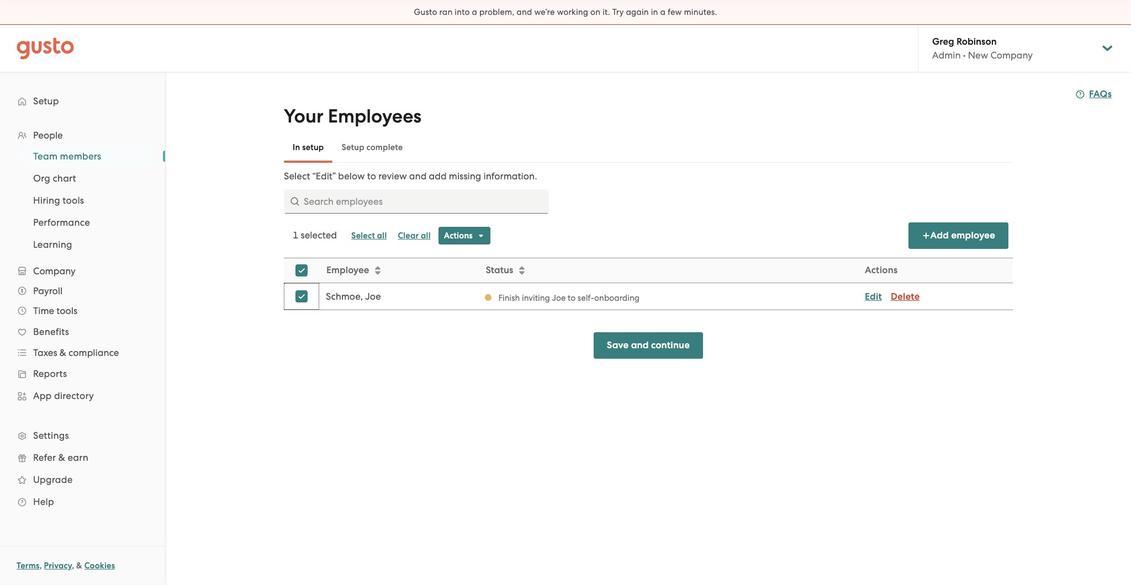 Task type: describe. For each thing, give the bounding box(es) containing it.
compliance
[[69, 348, 119, 359]]

app directory link
[[11, 386, 154, 406]]

employees tab list
[[284, 132, 1013, 163]]

add employee link
[[909, 223, 1009, 249]]

1 selected status
[[293, 230, 337, 241]]

all for select all
[[377, 231, 387, 241]]

in
[[651, 7, 658, 17]]

reports
[[33, 369, 67, 380]]

performance link
[[20, 213, 154, 233]]

in setup button
[[284, 134, 333, 161]]

privacy link
[[44, 561, 72, 571]]

edit link
[[865, 291, 882, 302]]

delete
[[891, 291, 920, 302]]

try
[[613, 7, 624, 17]]

cookies button
[[84, 560, 115, 573]]

settings link
[[11, 426, 154, 446]]

and inside button
[[631, 340, 649, 351]]

robinson
[[957, 36, 997, 48]]

company button
[[11, 261, 154, 281]]

"edit"
[[313, 171, 336, 182]]

org chart link
[[20, 169, 154, 188]]

org
[[33, 173, 50, 184]]

people
[[33, 130, 63, 141]]

1 horizontal spatial actions
[[865, 265, 898, 276]]

we're
[[534, 7, 555, 17]]

onboarding
[[595, 293, 640, 303]]

delete button
[[891, 290, 920, 304]]

Search employees field
[[284, 190, 549, 214]]

add employee
[[931, 230, 996, 241]]

tools for time tools
[[57, 306, 77, 317]]

& for earn
[[58, 452, 65, 464]]

finish inviting joe to self-onboarding
[[499, 293, 640, 303]]

time tools
[[33, 306, 77, 317]]

help link
[[11, 492, 154, 512]]

reports link
[[11, 364, 154, 384]]

refer & earn link
[[11, 448, 154, 468]]

missing
[[449, 171, 481, 182]]

your
[[284, 105, 324, 128]]

payroll button
[[11, 281, 154, 301]]

taxes
[[33, 348, 57, 359]]

in setup
[[293, 143, 324, 152]]

to for self-
[[568, 293, 576, 303]]

grid containing employee
[[284, 258, 1013, 311]]

hiring tools link
[[20, 191, 154, 211]]

inviting
[[522, 293, 550, 303]]

hiring tools
[[33, 195, 84, 206]]

greg robinson admin • new company
[[933, 36, 1033, 61]]

employees
[[328, 105, 422, 128]]

upgrade
[[33, 475, 73, 486]]

time tools button
[[11, 301, 154, 321]]

employee
[[327, 265, 369, 276]]

people button
[[11, 125, 154, 145]]

working
[[557, 7, 589, 17]]

edit
[[865, 291, 882, 302]]

greg
[[933, 36, 955, 48]]

team
[[33, 151, 58, 162]]

hiring
[[33, 195, 60, 206]]

few
[[668, 7, 682, 17]]

& for compliance
[[60, 348, 66, 359]]

clear
[[398, 231, 419, 241]]

schmoe, joe
[[326, 291, 381, 302]]

help
[[33, 497, 54, 508]]

status
[[486, 265, 513, 276]]

2 , from the left
[[72, 561, 74, 571]]

clear all button
[[393, 227, 436, 245]]

below
[[338, 171, 365, 182]]

terms
[[17, 561, 40, 571]]

setup complete button
[[333, 134, 412, 161]]

save and continue button
[[594, 333, 703, 359]]

all for clear all
[[421, 231, 431, 241]]

taxes & compliance button
[[11, 343, 154, 363]]

refer
[[33, 452, 56, 464]]

schmoe,
[[326, 291, 363, 302]]

in
[[293, 143, 300, 152]]

gusto
[[414, 7, 437, 17]]

and for review
[[409, 171, 427, 182]]

taxes & compliance
[[33, 348, 119, 359]]

new
[[968, 50, 989, 61]]



Task type: vqa. For each thing, say whether or not it's contained in the screenshot.
Add Employee in the top of the page
yes



Task type: locate. For each thing, give the bounding box(es) containing it.
benefits
[[33, 327, 69, 338]]

2 all from the left
[[421, 231, 431, 241]]

0 vertical spatial actions
[[444, 231, 473, 241]]

list
[[0, 125, 165, 513], [0, 145, 165, 256]]

team members
[[33, 151, 101, 162]]

1 , from the left
[[40, 561, 42, 571]]

1 vertical spatial &
[[58, 452, 65, 464]]

select
[[284, 171, 310, 182], [351, 231, 375, 241]]

status button
[[479, 259, 858, 282]]

and inside in setup tab panel
[[409, 171, 427, 182]]

& left earn
[[58, 452, 65, 464]]

setup
[[33, 96, 59, 107], [342, 143, 365, 152]]

1 horizontal spatial and
[[517, 7, 532, 17]]

,
[[40, 561, 42, 571], [72, 561, 74, 571]]

faqs
[[1090, 88, 1112, 100]]

app
[[33, 391, 52, 402]]

selected
[[301, 230, 337, 241]]

1 horizontal spatial to
[[568, 293, 576, 303]]

2 vertical spatial &
[[76, 561, 82, 571]]

setup
[[302, 143, 324, 152]]

tools right "time"
[[57, 306, 77, 317]]

setup for setup
[[33, 96, 59, 107]]

select all
[[351, 231, 387, 241]]

1 vertical spatial actions
[[865, 265, 898, 276]]

0 horizontal spatial setup
[[33, 96, 59, 107]]

select inside button
[[351, 231, 375, 241]]

0 horizontal spatial actions
[[444, 231, 473, 241]]

2 a from the left
[[660, 7, 666, 17]]

2 list from the top
[[0, 145, 165, 256]]

all inside button
[[377, 231, 387, 241]]

&
[[60, 348, 66, 359], [58, 452, 65, 464], [76, 561, 82, 571]]

finish
[[499, 293, 520, 303]]

0 vertical spatial tools
[[63, 195, 84, 206]]

1 a from the left
[[472, 7, 477, 17]]

select for select "edit" below to review and add missing information.
[[284, 171, 310, 182]]

earn
[[68, 452, 88, 464]]

complete
[[367, 143, 403, 152]]

all inside 'button'
[[421, 231, 431, 241]]

1 horizontal spatial joe
[[552, 293, 566, 303]]

0 horizontal spatial ,
[[40, 561, 42, 571]]

setup inside button
[[342, 143, 365, 152]]

admin
[[933, 50, 961, 61]]

time
[[33, 306, 54, 317]]

a
[[472, 7, 477, 17], [660, 7, 666, 17]]

1 all from the left
[[377, 231, 387, 241]]

company inside the greg robinson admin • new company
[[991, 50, 1033, 61]]

review
[[379, 171, 407, 182]]

1 vertical spatial and
[[409, 171, 427, 182]]

information.
[[484, 171, 537, 182]]

all right clear
[[421, 231, 431, 241]]

0 vertical spatial setup
[[33, 96, 59, 107]]

to for review
[[367, 171, 376, 182]]

, left cookies
[[72, 561, 74, 571]]

0 horizontal spatial company
[[33, 266, 76, 277]]

learning
[[33, 239, 72, 250]]

faqs button
[[1076, 88, 1112, 101]]

and for problem,
[[517, 7, 532, 17]]

on
[[591, 7, 601, 17]]

0 horizontal spatial all
[[377, 231, 387, 241]]

home image
[[17, 37, 74, 59]]

0 vertical spatial &
[[60, 348, 66, 359]]

team members link
[[20, 146, 154, 166]]

problem,
[[480, 7, 515, 17]]

and
[[517, 7, 532, 17], [409, 171, 427, 182], [631, 340, 649, 351]]

actions
[[444, 231, 473, 241], [865, 265, 898, 276]]

select up employee
[[351, 231, 375, 241]]

chart
[[53, 173, 76, 184]]

joe right 'schmoe,'
[[365, 291, 381, 302]]

actions inside popup button
[[444, 231, 473, 241]]

add
[[931, 230, 949, 241]]

to
[[367, 171, 376, 182], [568, 293, 576, 303]]

1 horizontal spatial a
[[660, 7, 666, 17]]

tools
[[63, 195, 84, 206], [57, 306, 77, 317]]

setup up below
[[342, 143, 365, 152]]

Select all rows on this page checkbox
[[290, 259, 314, 283]]

into
[[455, 7, 470, 17]]

0 vertical spatial company
[[991, 50, 1033, 61]]

1 vertical spatial to
[[568, 293, 576, 303]]

list containing people
[[0, 125, 165, 513]]

company inside company dropdown button
[[33, 266, 76, 277]]

& inside "refer & earn" link
[[58, 452, 65, 464]]

1 selected
[[293, 230, 337, 241]]

company right new
[[991, 50, 1033, 61]]

ran
[[440, 7, 453, 17]]

grid
[[284, 258, 1013, 311]]

0 horizontal spatial and
[[409, 171, 427, 182]]

1 horizontal spatial company
[[991, 50, 1033, 61]]

0 vertical spatial select
[[284, 171, 310, 182]]

Select row checkbox
[[290, 285, 314, 309]]

and right save
[[631, 340, 649, 351]]

self-
[[578, 293, 595, 303]]

employee
[[952, 230, 996, 241]]

all left clear
[[377, 231, 387, 241]]

refer & earn
[[33, 452, 88, 464]]

1 horizontal spatial ,
[[72, 561, 74, 571]]

& left cookies
[[76, 561, 82, 571]]

clear all
[[398, 231, 431, 241]]

0 horizontal spatial select
[[284, 171, 310, 182]]

1 vertical spatial company
[[33, 266, 76, 277]]

select for select all
[[351, 231, 375, 241]]

1 vertical spatial select
[[351, 231, 375, 241]]

a right in
[[660, 7, 666, 17]]

0 horizontal spatial joe
[[365, 291, 381, 302]]

tools for hiring tools
[[63, 195, 84, 206]]

add employee button
[[909, 223, 1009, 249]]

2 horizontal spatial and
[[631, 340, 649, 351]]

privacy
[[44, 561, 72, 571]]

company
[[991, 50, 1033, 61], [33, 266, 76, 277]]

actions up edit
[[865, 265, 898, 276]]

actions right clear all 'button'
[[444, 231, 473, 241]]

cookies
[[84, 561, 115, 571]]

learning link
[[20, 235, 154, 255]]

1 horizontal spatial select
[[351, 231, 375, 241]]

your employees
[[284, 105, 422, 128]]

tools inside dropdown button
[[57, 306, 77, 317]]

settings
[[33, 430, 69, 441]]

in setup tab panel
[[284, 170, 1013, 311]]

setup complete
[[342, 143, 403, 152]]

& right taxes
[[60, 348, 66, 359]]

directory
[[54, 391, 94, 402]]

tools down chart
[[63, 195, 84, 206]]

a right into
[[472, 7, 477, 17]]

to left 'self-'
[[568, 293, 576, 303]]

save
[[607, 340, 629, 351]]

company up payroll
[[33, 266, 76, 277]]

1 horizontal spatial setup
[[342, 143, 365, 152]]

save and continue
[[607, 340, 690, 351]]

performance
[[33, 217, 90, 228]]

gusto navigation element
[[0, 72, 165, 531]]

minutes.
[[684, 7, 717, 17]]

1 list from the top
[[0, 125, 165, 513]]

joe
[[365, 291, 381, 302], [552, 293, 566, 303]]

1 vertical spatial setup
[[342, 143, 365, 152]]

joe right inviting
[[552, 293, 566, 303]]

and left we're
[[517, 7, 532, 17]]

0 vertical spatial to
[[367, 171, 376, 182]]

0 vertical spatial and
[[517, 7, 532, 17]]

setup link
[[11, 91, 154, 111]]

•
[[963, 50, 966, 61]]

benefits link
[[11, 322, 154, 342]]

, left privacy link
[[40, 561, 42, 571]]

setup up 'people'
[[33, 96, 59, 107]]

all
[[377, 231, 387, 241], [421, 231, 431, 241]]

0 horizontal spatial a
[[472, 7, 477, 17]]

0 horizontal spatial to
[[367, 171, 376, 182]]

gusto ran into a problem, and we're working on it. try again in a few minutes.
[[414, 7, 717, 17]]

continue
[[651, 340, 690, 351]]

payroll
[[33, 286, 63, 297]]

1 horizontal spatial all
[[421, 231, 431, 241]]

setup inside 'gusto navigation' element
[[33, 96, 59, 107]]

add
[[429, 171, 447, 182]]

select "edit" below to review and add missing information.
[[284, 171, 537, 182]]

and left add
[[409, 171, 427, 182]]

& inside taxes & compliance dropdown button
[[60, 348, 66, 359]]

members
[[60, 151, 101, 162]]

again
[[626, 7, 649, 17]]

select all button
[[346, 227, 393, 245]]

select left "edit"
[[284, 171, 310, 182]]

2 vertical spatial and
[[631, 340, 649, 351]]

setup for setup complete
[[342, 143, 365, 152]]

to right below
[[367, 171, 376, 182]]

1 vertical spatial tools
[[57, 306, 77, 317]]

app directory
[[33, 391, 94, 402]]

list containing team members
[[0, 145, 165, 256]]



